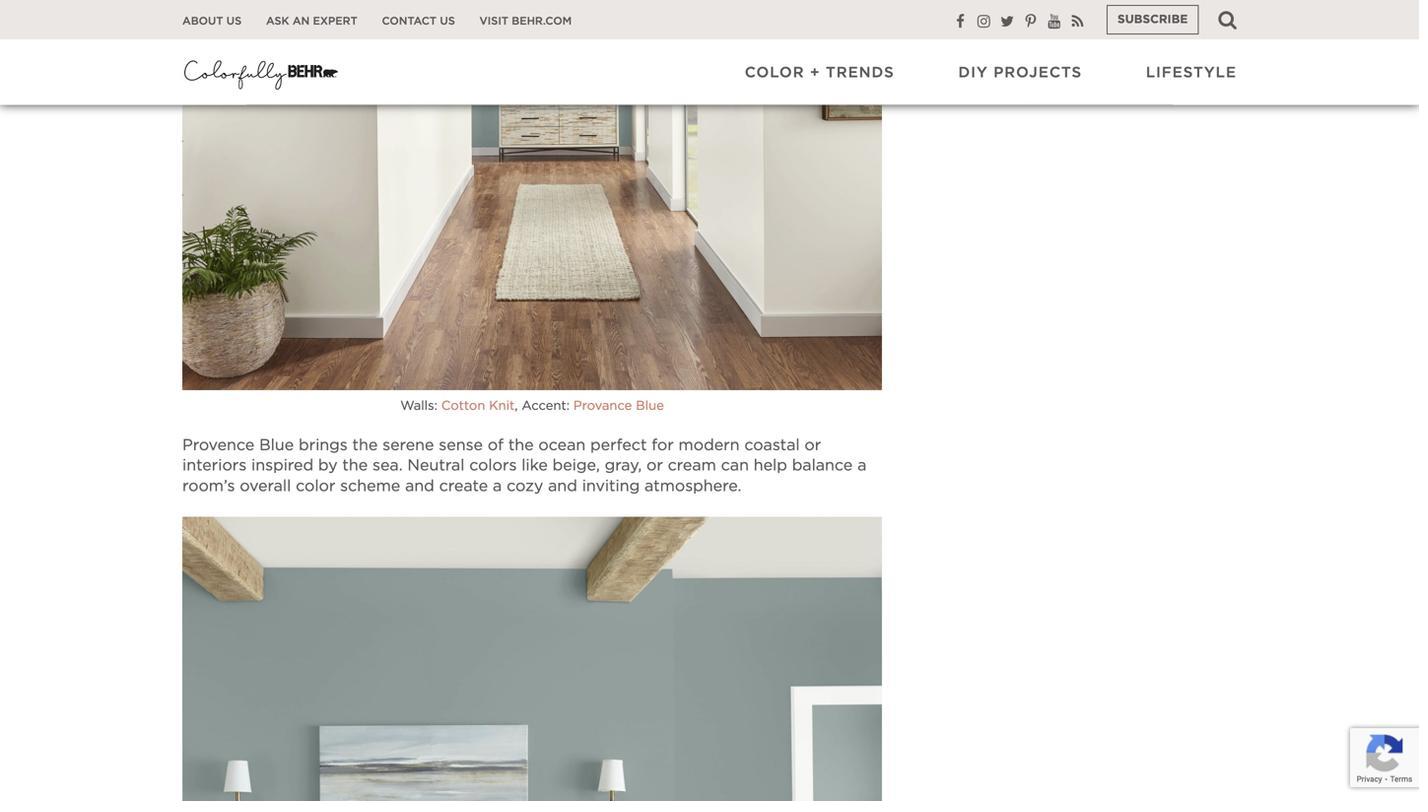Task type: locate. For each thing, give the bounding box(es) containing it.
contact
[[382, 16, 437, 27]]

us
[[226, 16, 242, 27], [440, 16, 455, 27]]

sense
[[439, 437, 483, 453]]

0 horizontal spatial and
[[405, 478, 434, 494]]

or down for
[[646, 458, 663, 474]]

cotton knit link
[[441, 399, 515, 412]]

subscribe link
[[1107, 5, 1199, 34]]

and down the neutral
[[405, 478, 434, 494]]

0 horizontal spatial blue
[[259, 437, 294, 453]]

the
[[352, 437, 378, 453], [508, 437, 534, 453], [342, 458, 368, 474]]

blue up inspired
[[259, 437, 294, 453]]

balance
[[792, 458, 853, 474]]

provence blue brings the serene sense of the ocean perfect for modern coastal or interiors inspired by the sea. neutral colors like beige, gray, or cream can help balance a room's overall color scheme and create a cozy and inviting atmosphere.
[[182, 437, 867, 494]]

1 vertical spatial blue
[[259, 437, 294, 453]]

1 us from the left
[[226, 16, 242, 27]]

subscribe
[[1118, 14, 1188, 26]]

a
[[857, 458, 867, 474], [493, 478, 502, 494]]

cozy
[[507, 478, 543, 494]]

blue
[[636, 399, 664, 412], [259, 437, 294, 453]]

or up balance
[[804, 437, 821, 453]]

create
[[439, 478, 488, 494]]

0 vertical spatial blue
[[636, 399, 664, 412]]

perfect
[[590, 437, 647, 453]]

us right contact
[[440, 16, 455, 27]]

accent:
[[522, 399, 570, 412]]

serene
[[382, 437, 434, 453]]

the up the scheme
[[342, 458, 368, 474]]

0 horizontal spatial or
[[646, 458, 663, 474]]

a down colors
[[493, 478, 502, 494]]

an
[[293, 16, 310, 27]]

interiors
[[182, 458, 247, 474]]

0 vertical spatial a
[[857, 458, 867, 474]]

a coastal style living room featuring blue walls.  the furnishings and décor are light and  neutral. image
[[182, 517, 882, 801]]

1 vertical spatial a
[[493, 478, 502, 494]]

about us link
[[182, 14, 242, 28]]

1 horizontal spatial us
[[440, 16, 455, 27]]

or
[[804, 437, 821, 453], [646, 458, 663, 474]]

1 horizontal spatial and
[[548, 478, 577, 494]]

like
[[522, 458, 548, 474]]

walls:
[[400, 399, 437, 412]]

and
[[405, 478, 434, 494], [548, 478, 577, 494]]

inviting
[[582, 478, 640, 494]]

neutral
[[407, 458, 465, 474]]

room's
[[182, 478, 235, 494]]

1 vertical spatial or
[[646, 458, 663, 474]]

2 us from the left
[[440, 16, 455, 27]]

visit behr.com
[[479, 16, 572, 27]]

by
[[318, 458, 338, 474]]

expert
[[313, 16, 357, 27]]

ask
[[266, 16, 289, 27]]

lifestyle link
[[1146, 63, 1237, 83]]

ask an expert link
[[266, 14, 357, 28]]

us right the about
[[226, 16, 242, 27]]

knit
[[489, 399, 515, 412]]

a right balance
[[857, 458, 867, 474]]

diy
[[958, 65, 988, 80]]

1 and from the left
[[405, 478, 434, 494]]

color + trends
[[745, 65, 895, 80]]

of
[[488, 437, 504, 453]]

atmosphere.
[[644, 478, 742, 494]]

0 horizontal spatial us
[[226, 16, 242, 27]]

provance
[[573, 399, 632, 412]]

0 vertical spatial or
[[804, 437, 821, 453]]

about
[[182, 16, 223, 27]]

and down beige,
[[548, 478, 577, 494]]

2 and from the left
[[548, 478, 577, 494]]

scheme
[[340, 478, 400, 494]]

blue up for
[[636, 399, 664, 412]]



Task type: vqa. For each thing, say whether or not it's contained in the screenshot.
Visit behr.com link
yes



Task type: describe. For each thing, give the bounding box(es) containing it.
blue inside provence blue brings the serene sense of the ocean perfect for modern coastal or interiors inspired by the sea. neutral colors like beige, gray, or cream can help balance a room's overall color scheme and create a cozy and inviting atmosphere.
[[259, 437, 294, 453]]

colors
[[469, 458, 517, 474]]

walls: cotton knit , accent: provance blue
[[400, 399, 664, 412]]

us for about us
[[226, 16, 242, 27]]

the up sea.
[[352, 437, 378, 453]]

beige,
[[552, 458, 600, 474]]

inspired
[[251, 458, 313, 474]]

visit
[[479, 16, 508, 27]]

cotton
[[441, 399, 485, 412]]

a white casual hallway featuring an accent wall and ceiling in a blue-green color called provence blue. image
[[182, 0, 882, 390]]

trends
[[826, 65, 895, 80]]

color
[[296, 478, 335, 494]]

color + trends link
[[745, 63, 895, 83]]

brings
[[299, 437, 348, 453]]

ocean
[[538, 437, 586, 453]]

overall
[[240, 478, 291, 494]]

1 horizontal spatial or
[[804, 437, 821, 453]]

provence
[[182, 437, 255, 453]]

search image
[[1218, 10, 1237, 30]]

diy projects link
[[958, 63, 1082, 83]]

gray,
[[605, 458, 642, 474]]

contact us link
[[382, 14, 455, 28]]

for
[[652, 437, 674, 453]]

projects
[[994, 65, 1082, 80]]

,
[[515, 399, 518, 412]]

provance blue link
[[573, 399, 664, 412]]

about us
[[182, 16, 242, 27]]

cream
[[668, 458, 716, 474]]

1 horizontal spatial a
[[857, 458, 867, 474]]

contact us
[[382, 16, 455, 27]]

0 horizontal spatial a
[[493, 478, 502, 494]]

ask an expert
[[266, 16, 357, 27]]

help
[[754, 458, 787, 474]]

the up like
[[508, 437, 534, 453]]

1 horizontal spatial blue
[[636, 399, 664, 412]]

colorfully behr image
[[182, 54, 340, 93]]

+
[[810, 65, 820, 80]]

sea.
[[372, 458, 403, 474]]

coastal
[[744, 437, 800, 453]]

can
[[721, 458, 749, 474]]

lifestyle
[[1146, 65, 1237, 80]]

diy projects
[[958, 65, 1082, 80]]

us for contact us
[[440, 16, 455, 27]]

color
[[745, 65, 805, 80]]

behr.com
[[512, 16, 572, 27]]

modern
[[679, 437, 740, 453]]

visit behr.com link
[[479, 14, 572, 28]]



